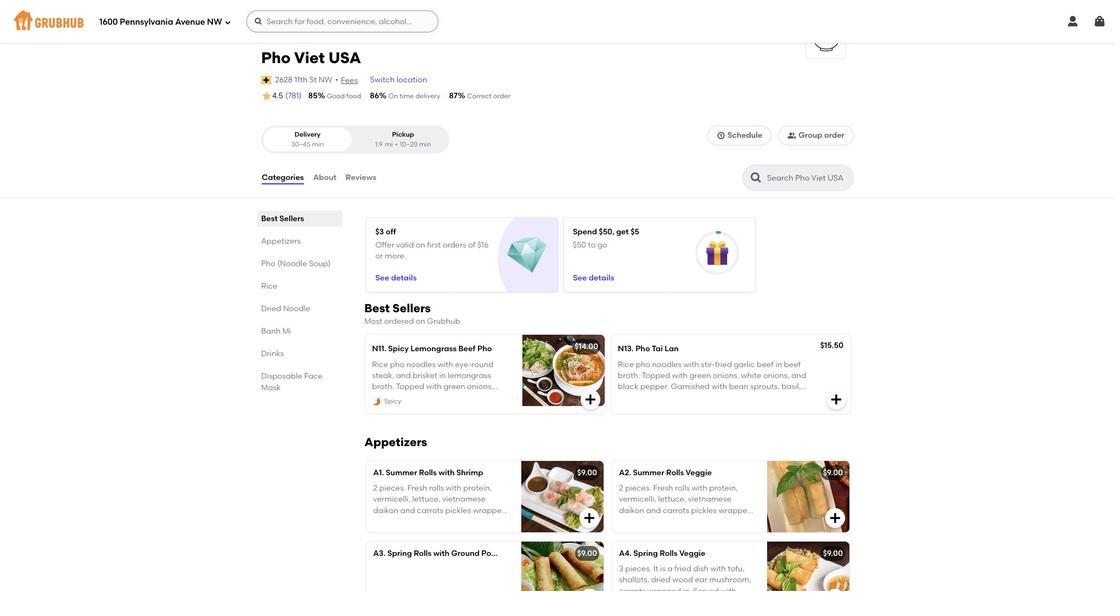 Task type: locate. For each thing, give the bounding box(es) containing it.
most
[[365, 317, 382, 326]]

rice inside rice pho noodles with stir-fried garlic beef in beef broth. topped with green onions, white onions, and black pepper. garnished with bean sprouts, basil, lime, jalapeños, hoisin & sriracha sauce on the side.
[[618, 360, 634, 369]]

or
[[375, 251, 383, 261]]

1 details from the left
[[391, 273, 417, 282]]

fried left garlic
[[715, 360, 732, 369]]

pho left tai
[[636, 344, 650, 354]]

• inside • fees
[[335, 75, 338, 84]]

nw right st
[[319, 75, 332, 84]]

10–20
[[400, 140, 418, 148]]

see details button down more.
[[375, 268, 417, 288]]

rice up a4.
[[628, 517, 642, 526]]

see down the or
[[375, 273, 389, 282]]

see
[[375, 273, 389, 282], [573, 273, 587, 282]]

1 horizontal spatial details
[[589, 273, 614, 282]]

min inside delivery 30–45 min
[[312, 140, 324, 148]]

0 vertical spatial best
[[261, 214, 278, 223]]

fried up wood
[[675, 564, 692, 574]]

1 horizontal spatial see details button
[[573, 268, 614, 288]]

2 horizontal spatial wrapped
[[719, 506, 753, 515]]

order right group
[[825, 131, 845, 140]]

2 details from the left
[[589, 273, 614, 282]]

0 horizontal spatial appetizers
[[261, 237, 301, 246]]

with down shrimp
[[446, 484, 462, 493]]

svg image inside schedule button
[[717, 131, 726, 140]]

1 spring from the left
[[388, 549, 412, 558]]

pickles down a2. summer rolls veggie
[[691, 506, 717, 515]]

0 horizontal spatial paper.
[[397, 517, 422, 526]]

1 lettuce, from the left
[[412, 495, 441, 504]]

1 horizontal spatial pickles
[[691, 506, 717, 515]]

rolls for veggie
[[675, 484, 690, 493]]

rice
[[382, 517, 396, 526], [628, 517, 642, 526]]

of
[[468, 240, 476, 250]]

is
[[660, 564, 666, 574]]

nw inside 'main navigation' navigation
[[207, 17, 222, 27]]

group order
[[799, 131, 845, 140]]

0 vertical spatial •
[[335, 75, 338, 84]]

black
[[618, 382, 639, 392]]

1 horizontal spatial see details
[[573, 273, 614, 282]]

0 horizontal spatial see details
[[375, 273, 417, 282]]

best
[[261, 214, 278, 223], [365, 301, 390, 315]]

paper. for a2.
[[643, 517, 668, 526]]

fried for appetizers
[[675, 564, 692, 574]]

0 horizontal spatial vermicelli,
[[373, 495, 411, 504]]

a3. spring rolls with ground pork
[[373, 549, 499, 558]]

in for a1. summer rolls with shrimp
[[373, 517, 380, 526]]

spring up the it
[[634, 549, 658, 558]]

0 horizontal spatial •
[[335, 75, 338, 84]]

1 horizontal spatial sellers
[[393, 301, 431, 315]]

1 horizontal spatial nw
[[319, 75, 332, 84]]

sauce for a1. summer rolls with shrimp
[[373, 528, 396, 538]]

1 horizontal spatial protein,
[[709, 484, 738, 493]]

best inside best sellers most ordered on grubhub
[[365, 301, 390, 315]]

2 lettuce, from the left
[[658, 495, 686, 504]]

0 horizontal spatial pickles
[[446, 506, 471, 515]]

reward icon image
[[705, 241, 729, 265]]

sellers inside 'tab'
[[280, 214, 304, 223]]

1 horizontal spatial vietnamese
[[688, 495, 732, 504]]

disposable face mask tab
[[261, 371, 338, 394]]

$3 off offer valid on first orders of $16 or more.
[[375, 227, 489, 261]]

1 protein, from the left
[[463, 484, 492, 493]]

served
[[423, 517, 449, 526], [669, 517, 695, 526], [694, 587, 719, 591]]

2 down a2.
[[619, 484, 624, 493]]

best up most
[[365, 301, 390, 315]]

0 horizontal spatial carrots
[[417, 506, 444, 515]]

protein, for a2. summer rolls veggie
[[709, 484, 738, 493]]

pho inside pho (noodle soup) tab
[[261, 259, 276, 268]]

sauce up a4.
[[619, 528, 642, 538]]

0 horizontal spatial rice
[[261, 282, 277, 291]]

1 horizontal spatial peanut
[[714, 517, 741, 526]]

1 horizontal spatial min
[[419, 140, 431, 148]]

subscription pass image
[[261, 76, 272, 84]]

wrapped
[[473, 506, 507, 515], [719, 506, 753, 515], [648, 587, 681, 591]]

2 see details from the left
[[573, 273, 614, 282]]

1 see details button from the left
[[375, 268, 417, 288]]

daikon down a2.
[[619, 506, 645, 515]]

vietnamese
[[442, 495, 486, 504], [688, 495, 732, 504]]

0 horizontal spatial see details button
[[375, 268, 417, 288]]

pickles for with
[[446, 506, 471, 515]]

details down 'go'
[[589, 273, 614, 282]]

on inside best sellers most ordered on grubhub
[[416, 317, 425, 326]]

on
[[416, 240, 425, 250], [416, 317, 425, 326], [766, 393, 775, 403]]

rolls up a
[[660, 549, 678, 558]]

rice up the broth.
[[618, 360, 634, 369]]

2 for a1.
[[373, 484, 378, 493]]

2 down a1.
[[373, 484, 378, 493]]

0 horizontal spatial svg image
[[583, 511, 596, 525]]

0 vertical spatial sellers
[[280, 214, 304, 223]]

1 horizontal spatial sauce
[[619, 528, 642, 538]]

and up basil,
[[792, 371, 807, 380]]

2 pickles from the left
[[691, 506, 717, 515]]

$16
[[478, 240, 489, 250]]

rice tab
[[261, 281, 338, 292]]

1 see details from the left
[[375, 273, 417, 282]]

carrots down a2. summer rolls veggie
[[663, 506, 690, 515]]

onions, up sprouts,
[[763, 371, 790, 380]]

0 horizontal spatial best
[[261, 214, 278, 223]]

rice up dried on the left
[[261, 282, 277, 291]]

mi
[[385, 140, 393, 148]]

1 horizontal spatial summer
[[633, 468, 665, 477]]

nw inside button
[[319, 75, 332, 84]]

1 daikon from the left
[[373, 506, 399, 515]]

0 vertical spatial rice
[[261, 282, 277, 291]]

best inside 'tab'
[[261, 214, 278, 223]]

wood
[[673, 575, 693, 585]]

1 vertical spatial svg image
[[583, 511, 596, 525]]

1 horizontal spatial and
[[646, 506, 661, 515]]

see details down to
[[573, 273, 614, 282]]

onions, up the bean
[[713, 371, 740, 380]]

2 protein, from the left
[[709, 484, 738, 493]]

2 horizontal spatial in
[[776, 360, 782, 369]]

peanut
[[468, 517, 495, 526], [714, 517, 741, 526]]

1 horizontal spatial beef
[[784, 360, 801, 369]]

best for best sellers
[[261, 214, 278, 223]]

0 horizontal spatial sellers
[[280, 214, 304, 223]]

1 horizontal spatial see
[[573, 273, 587, 282]]

0 horizontal spatial order
[[493, 92, 511, 100]]

2628
[[275, 75, 293, 84]]

rolls down "a1. summer rolls with shrimp"
[[429, 484, 444, 493]]

1 vermicelli, from the left
[[373, 495, 411, 504]]

main navigation navigation
[[0, 0, 1115, 43]]

pork
[[482, 549, 499, 558]]

food
[[347, 92, 361, 100]]

green
[[690, 371, 711, 380]]

2 paper. from the left
[[643, 517, 668, 526]]

min down delivery at the top left
[[312, 140, 324, 148]]

pennsylvania
[[120, 17, 173, 27]]

see details for offer valid on first orders of $16 or more.
[[375, 273, 417, 282]]

0 horizontal spatial and
[[400, 506, 415, 515]]

0 vertical spatial svg image
[[1067, 15, 1080, 28]]

peanut up 'pork'
[[468, 517, 495, 526]]

topped
[[642, 371, 670, 380]]

svg image
[[1094, 15, 1107, 28], [254, 17, 263, 26], [224, 19, 231, 26], [717, 131, 726, 140], [584, 393, 597, 406], [830, 393, 843, 406], [829, 511, 842, 525]]

0 horizontal spatial vietnamese
[[442, 495, 486, 504]]

fried inside rice pho noodles with stir-fried garlic beef in beef broth. topped with green onions, white onions, and black pepper. garnished with bean sprouts, basil, lime, jalapeños, hoisin & sriracha sauce on the side.
[[715, 360, 732, 369]]

1 horizontal spatial paper.
[[643, 517, 668, 526]]

1 2 from the left
[[373, 484, 378, 493]]

2 spring from the left
[[634, 549, 658, 558]]

2 see details button from the left
[[573, 268, 614, 288]]

usa
[[329, 48, 361, 67]]

best up "appetizers" 'tab'
[[261, 214, 278, 223]]

on right ordered
[[416, 317, 425, 326]]

2 pieces. fresh rolls with protein, vermicelli, lettuce, vietnamese daikon and carrots pickles wrapped in rice paper. served with peanut sauce down a2. summer rolls veggie
[[619, 484, 753, 538]]

2 rice from the left
[[628, 517, 642, 526]]

garnished
[[671, 382, 710, 392]]

$5
[[631, 227, 640, 237]]

served for a2. summer rolls veggie
[[669, 517, 695, 526]]

1 fresh from the left
[[408, 484, 427, 493]]

about button
[[313, 158, 337, 198]]

sellers up "appetizers" 'tab'
[[280, 214, 304, 223]]

0 horizontal spatial rice
[[382, 517, 396, 526]]

rice
[[261, 282, 277, 291], [618, 360, 634, 369]]

sprouts,
[[751, 382, 780, 392]]

0 vertical spatial fried
[[715, 360, 732, 369]]

2 horizontal spatial and
[[792, 371, 807, 380]]

carrots
[[417, 506, 444, 515], [663, 506, 690, 515], [619, 587, 646, 591]]

0 horizontal spatial wrapped
[[473, 506, 507, 515]]

2 vermicelli, from the left
[[619, 495, 657, 504]]

carrots down shallots,
[[619, 587, 646, 591]]

shallots,
[[619, 575, 650, 585]]

2 fresh from the left
[[653, 484, 673, 493]]

1 vietnamese from the left
[[442, 495, 486, 504]]

see details button
[[375, 268, 417, 288], [573, 268, 614, 288]]

fresh down a2. summer rolls veggie
[[653, 484, 673, 493]]

off
[[386, 227, 396, 237]]

min right 10–20
[[419, 140, 431, 148]]

1 vertical spatial order
[[825, 131, 845, 140]]

rolls right a2.
[[666, 468, 684, 477]]

pepper.
[[641, 382, 669, 392]]

beef
[[459, 344, 476, 354]]

nw for 2628 11th st nw
[[319, 75, 332, 84]]

$9.00 for a1. summer rolls with shrimp
[[577, 468, 597, 477]]

1 horizontal spatial vermicelli,
[[619, 495, 657, 504]]

see for offer valid on first orders of $16 or more.
[[375, 273, 389, 282]]

daikon down a1.
[[373, 506, 399, 515]]

2 min from the left
[[419, 140, 431, 148]]

1.9
[[375, 140, 383, 148]]

pieces. down a1.
[[379, 484, 406, 493]]

1 horizontal spatial order
[[825, 131, 845, 140]]

appetizers inside 'tab'
[[261, 237, 301, 246]]

wrapped inside 3 pieces. it is a fried dish with tofu, shallots, dried wood ear mushroom, carrots wrapped in. served wi
[[648, 587, 681, 591]]

ear
[[695, 575, 708, 585]]

in up a4.
[[619, 517, 626, 526]]

0 horizontal spatial nw
[[207, 17, 222, 27]]

vietnamese down shrimp
[[442, 495, 486, 504]]

spring right a3.
[[388, 549, 412, 558]]

order for correct order
[[493, 92, 511, 100]]

summer right a2.
[[633, 468, 665, 477]]

and down "a1. summer rolls with shrimp"
[[400, 506, 415, 515]]

veggie for fried
[[680, 549, 706, 558]]

option group
[[261, 126, 450, 154]]

daikon
[[373, 506, 399, 515], [619, 506, 645, 515]]

lettuce, for with
[[412, 495, 441, 504]]

•
[[335, 75, 338, 84], [395, 140, 398, 148]]

Search Pho Viet USA search field
[[766, 173, 850, 183]]

rolls left shrimp
[[419, 468, 437, 477]]

2 vertical spatial on
[[766, 393, 775, 403]]

n11.
[[372, 344, 386, 354]]

1 summer from the left
[[386, 468, 417, 477]]

beef up basil,
[[784, 360, 801, 369]]

in up basil,
[[776, 360, 782, 369]]

1 horizontal spatial in
[[619, 517, 626, 526]]

lettuce, down a2. summer rolls veggie
[[658, 495, 686, 504]]

daikon for a1.
[[373, 506, 399, 515]]

1 vertical spatial sellers
[[393, 301, 431, 315]]

2 2 pieces. fresh rolls with protein, vermicelli, lettuce, vietnamese daikon and carrots pickles wrapped in rice paper. served with peanut sauce from the left
[[619, 484, 753, 538]]

2 onions, from the left
[[763, 371, 790, 380]]

appetizers down best sellers
[[261, 237, 301, 246]]

1 horizontal spatial rice
[[618, 360, 634, 369]]

carrots down "a1. summer rolls with shrimp"
[[417, 506, 444, 515]]

1 pickles from the left
[[446, 506, 471, 515]]

1 vertical spatial appetizers
[[365, 435, 427, 449]]

0 horizontal spatial daikon
[[373, 506, 399, 515]]

and down a2. summer rolls veggie
[[646, 506, 661, 515]]

2 vietnamese from the left
[[688, 495, 732, 504]]

1 peanut from the left
[[468, 517, 495, 526]]

1 rice from the left
[[382, 517, 396, 526]]

2 daikon from the left
[[619, 506, 645, 515]]

1 vertical spatial on
[[416, 317, 425, 326]]

protein,
[[463, 484, 492, 493], [709, 484, 738, 493]]

fresh down "a1. summer rolls with shrimp"
[[408, 484, 427, 493]]

rice for rice
[[261, 282, 277, 291]]

soup)
[[309, 259, 331, 268]]

best sellers tab
[[261, 213, 338, 225]]

pieces. inside 3 pieces. it is a fried dish with tofu, shallots, dried wood ear mushroom, carrots wrapped in. served wi
[[626, 564, 652, 574]]

dried
[[651, 575, 671, 585]]

0 horizontal spatial summer
[[386, 468, 417, 477]]

with up garnished
[[672, 371, 688, 380]]

see details down more.
[[375, 273, 417, 282]]

reviews button
[[345, 158, 377, 198]]

rice for a1.
[[382, 517, 396, 526]]

served up a3. spring rolls with ground pork
[[423, 517, 449, 526]]

0 horizontal spatial beef
[[757, 360, 774, 369]]

fried inside 3 pieces. it is a fried dish with tofu, shallots, dried wood ear mushroom, carrots wrapped in. served wi
[[675, 564, 692, 574]]

1 horizontal spatial fried
[[715, 360, 732, 369]]

0 vertical spatial on
[[416, 240, 425, 250]]

pieces. down a2.
[[625, 484, 652, 493]]

0 horizontal spatial protein,
[[463, 484, 492, 493]]

served inside 3 pieces. it is a fried dish with tofu, shallots, dried wood ear mushroom, carrots wrapped in. served wi
[[694, 587, 719, 591]]

details down more.
[[391, 273, 417, 282]]

order for group order
[[825, 131, 845, 140]]

paper. up a4. spring rolls veggie
[[643, 517, 668, 526]]

pho left (noodle at the left of page
[[261, 259, 276, 268]]

summer for a1.
[[386, 468, 417, 477]]

details
[[391, 273, 417, 282], [589, 273, 614, 282]]

0 vertical spatial appetizers
[[261, 237, 301, 246]]

• left fees in the left of the page
[[335, 75, 338, 84]]

mask
[[261, 383, 281, 393]]

served down ear
[[694, 587, 719, 591]]

switch location button
[[370, 74, 428, 86]]

2 horizontal spatial sauce
[[741, 393, 764, 403]]

vermicelli, down a2.
[[619, 495, 657, 504]]

0 horizontal spatial sauce
[[373, 528, 396, 538]]

nw right avenue
[[207, 17, 222, 27]]

fresh for veggie
[[653, 484, 673, 493]]

0 vertical spatial spicy
[[388, 344, 409, 354]]

dish
[[693, 564, 709, 574]]

2 pieces. fresh rolls with protein, vermicelli, lettuce, vietnamese daikon and carrots pickles wrapped in rice paper. served with peanut sauce
[[373, 484, 507, 538], [619, 484, 753, 538]]

1 vertical spatial •
[[395, 140, 398, 148]]

order inside 'button'
[[825, 131, 845, 140]]

summer right a1.
[[386, 468, 417, 477]]

2 rolls from the left
[[675, 484, 690, 493]]

min inside pickup 1.9 mi • 10–20 min
[[419, 140, 431, 148]]

0 horizontal spatial see
[[375, 273, 389, 282]]

1 vertical spatial rice
[[618, 360, 634, 369]]

on down sprouts,
[[766, 393, 775, 403]]

see details button for offer valid on first orders of $16 or more.
[[375, 268, 417, 288]]

2 summer from the left
[[633, 468, 665, 477]]

sellers
[[280, 214, 304, 223], [393, 301, 431, 315]]

pho viet usa logo image
[[807, 22, 845, 56]]

rolls left 'ground'
[[414, 549, 432, 558]]

0 horizontal spatial rolls
[[429, 484, 444, 493]]

with up mushroom,
[[711, 564, 726, 574]]

0 horizontal spatial 2 pieces. fresh rolls with protein, vermicelli, lettuce, vietnamese daikon and carrots pickles wrapped in rice paper. served with peanut sauce
[[373, 484, 507, 538]]

see down $50
[[573, 273, 587, 282]]

lettuce, down "a1. summer rolls with shrimp"
[[412, 495, 441, 504]]

1 paper. from the left
[[397, 517, 422, 526]]

2 see from the left
[[573, 273, 587, 282]]

delivery
[[295, 131, 321, 138]]

pieces. up shallots,
[[626, 564, 652, 574]]

summer for a2.
[[633, 468, 665, 477]]

1 horizontal spatial svg image
[[1067, 15, 1080, 28]]

1 horizontal spatial onions,
[[763, 371, 790, 380]]

sauce down sprouts,
[[741, 393, 764, 403]]

1 vertical spatial fried
[[675, 564, 692, 574]]

1 min from the left
[[312, 140, 324, 148]]

sauce for a2. summer rolls veggie
[[619, 528, 642, 538]]

1 vertical spatial nw
[[319, 75, 332, 84]]

2 2 from the left
[[619, 484, 624, 493]]

3 pieces. it is a fried dish with tofu, shallots, dried wood ear mushroom, carrots wrapped in. served wi
[[619, 564, 752, 591]]

svg image
[[1067, 15, 1080, 28], [583, 511, 596, 525]]

rice up a3.
[[382, 517, 396, 526]]

spring
[[388, 549, 412, 558], [634, 549, 658, 558]]

1 horizontal spatial wrapped
[[648, 587, 681, 591]]

0 horizontal spatial peanut
[[468, 517, 495, 526]]

1 horizontal spatial carrots
[[619, 587, 646, 591]]

peanut up tofu,
[[714, 517, 741, 526]]

rolls down a2. summer rolls veggie
[[675, 484, 690, 493]]

categories
[[262, 173, 304, 182]]

spicy
[[388, 344, 409, 354], [384, 398, 402, 405]]

disposable face mask
[[261, 372, 323, 393]]

0 horizontal spatial spring
[[388, 549, 412, 558]]

1 horizontal spatial 2
[[619, 484, 624, 493]]

order right correct
[[493, 92, 511, 100]]

onions,
[[713, 371, 740, 380], [763, 371, 790, 380]]

star icon image
[[261, 91, 272, 102]]

• right mi
[[395, 140, 398, 148]]

about
[[313, 173, 337, 182]]

11th
[[295, 75, 308, 84]]

0 horizontal spatial fried
[[675, 564, 692, 574]]

2628 11th st nw
[[275, 75, 332, 84]]

0 vertical spatial veggie
[[686, 468, 712, 477]]

1 2 pieces. fresh rolls with protein, vermicelli, lettuce, vietnamese daikon and carrots pickles wrapped in rice paper. served with peanut sauce from the left
[[373, 484, 507, 538]]

2
[[373, 484, 378, 493], [619, 484, 624, 493]]

0 vertical spatial nw
[[207, 17, 222, 27]]

on for sellers
[[416, 317, 425, 326]]

1 horizontal spatial lettuce,
[[658, 495, 686, 504]]

a2. summer rolls veggie image
[[767, 461, 850, 532]]

spicy right n11.
[[388, 344, 409, 354]]

ground
[[451, 549, 480, 558]]

in up a3.
[[373, 517, 380, 526]]

1 horizontal spatial rice
[[628, 517, 642, 526]]

1 vertical spatial spicy
[[384, 398, 402, 405]]

with left 'ground'
[[434, 549, 450, 558]]

4.5
[[272, 91, 283, 101]]

vermicelli, down a1.
[[373, 495, 411, 504]]

0 horizontal spatial lettuce,
[[412, 495, 441, 504]]

0 vertical spatial order
[[493, 92, 511, 100]]

first
[[427, 240, 441, 250]]

1 horizontal spatial rolls
[[675, 484, 690, 493]]

1 horizontal spatial spring
[[634, 549, 658, 558]]

beef up white in the right bottom of the page
[[757, 360, 774, 369]]

spicy right spicy image
[[384, 398, 402, 405]]

(781)
[[285, 91, 302, 100]]

rice inside "tab"
[[261, 282, 277, 291]]

vermicelli, for a1.
[[373, 495, 411, 504]]

appetizers up a1.
[[365, 435, 427, 449]]

1 see from the left
[[375, 273, 389, 282]]

paper. up a3. spring rolls with ground pork
[[397, 517, 422, 526]]

1 vertical spatial veggie
[[680, 549, 706, 558]]

1 horizontal spatial 2 pieces. fresh rolls with protein, vermicelli, lettuce, vietnamese daikon and carrots pickles wrapped in rice paper. served with peanut sauce
[[619, 484, 753, 538]]

served up a4. spring rolls veggie
[[669, 517, 695, 526]]

best for best sellers most ordered on grubhub
[[365, 301, 390, 315]]

pickles down shrimp
[[446, 506, 471, 515]]

pieces. for a4.
[[626, 564, 652, 574]]

1 horizontal spatial fresh
[[653, 484, 673, 493]]

a3. spring rolls with ground pork image
[[522, 542, 604, 591]]

rolls
[[419, 468, 437, 477], [666, 468, 684, 477], [414, 549, 432, 558], [660, 549, 678, 558]]

sellers inside best sellers most ordered on grubhub
[[393, 301, 431, 315]]

1 vertical spatial best
[[365, 301, 390, 315]]

with up 'ground'
[[451, 517, 467, 526]]

good
[[327, 92, 345, 100]]

1 rolls from the left
[[429, 484, 444, 493]]

see details button down to
[[573, 268, 614, 288]]

sellers up ordered
[[393, 301, 431, 315]]

0 horizontal spatial fresh
[[408, 484, 427, 493]]

2 pieces. fresh rolls with protein, vermicelli, lettuce, vietnamese daikon and carrots pickles wrapped in rice paper. served with peanut sauce down "a1. summer rolls with shrimp"
[[373, 484, 507, 538]]

pieces. for a1.
[[379, 484, 406, 493]]

0 horizontal spatial onions,
[[713, 371, 740, 380]]

with left shrimp
[[439, 468, 455, 477]]

0 horizontal spatial in
[[373, 517, 380, 526]]

0 horizontal spatial 2
[[373, 484, 378, 493]]

delivery 30–45 min
[[291, 131, 324, 148]]

protein, for a1. summer rolls with shrimp
[[463, 484, 492, 493]]

1 horizontal spatial daikon
[[619, 506, 645, 515]]

1 horizontal spatial •
[[395, 140, 398, 148]]

2 peanut from the left
[[714, 517, 741, 526]]

sauce up a3.
[[373, 528, 396, 538]]

on inside $3 off offer valid on first orders of $16 or more.
[[416, 240, 425, 250]]

rice pho noodles with stir-fried garlic beef in beef broth. topped with green onions, white onions, and black pepper. garnished with bean sprouts, basil, lime, jalapeños, hoisin & sriracha sauce on the side.
[[618, 360, 808, 403]]

on left first
[[416, 240, 425, 250]]

1 horizontal spatial best
[[365, 301, 390, 315]]

vietnamese down a2. summer rolls veggie
[[688, 495, 732, 504]]

Search for food, convenience, alcohol... search field
[[246, 10, 438, 32]]

peanut for a2. summer rolls veggie
[[714, 517, 741, 526]]

0 horizontal spatial min
[[312, 140, 324, 148]]

vermicelli, for a2.
[[619, 495, 657, 504]]



Task type: vqa. For each thing, say whether or not it's contained in the screenshot.
the rice
yes



Task type: describe. For each thing, give the bounding box(es) containing it.
2 pieces. fresh rolls with protein, vermicelli, lettuce, vietnamese daikon and carrots pickles wrapped in rice paper. served with peanut sauce for with
[[373, 484, 507, 538]]

face
[[304, 372, 323, 381]]

correct order
[[467, 92, 511, 100]]

the
[[777, 393, 789, 403]]

(noodle
[[277, 259, 307, 268]]

n13. pho tai lan
[[618, 344, 679, 354]]

2 beef from the left
[[784, 360, 801, 369]]

$50,
[[599, 227, 615, 237]]

with up green
[[684, 360, 699, 369]]

$50
[[573, 240, 586, 250]]

dried noodle
[[261, 304, 310, 313]]

pho up 2628
[[261, 48, 291, 67]]

see details for $50 to go
[[573, 273, 614, 282]]

st
[[309, 75, 317, 84]]

mi
[[283, 327, 291, 336]]

hoisin
[[678, 393, 700, 403]]

and inside rice pho noodles with stir-fried garlic beef in beef broth. topped with green onions, white onions, and black pepper. garnished with bean sprouts, basil, lime, jalapeños, hoisin & sriracha sauce on the side.
[[792, 371, 807, 380]]

n13.
[[618, 344, 634, 354]]

$15.50
[[821, 341, 844, 350]]

and for a2. summer rolls veggie
[[646, 506, 661, 515]]

with up dish
[[697, 517, 713, 526]]

tofu,
[[728, 564, 745, 574]]

peanut for a1. summer rolls with shrimp
[[468, 517, 495, 526]]

pho viet usa
[[261, 48, 361, 67]]

with inside 3 pieces. it is a fried dish with tofu, shallots, dried wood ear mushroom, carrots wrapped in. served wi
[[711, 564, 726, 574]]

a4. spring rolls veggie
[[619, 549, 706, 558]]

served for a1. summer rolls with shrimp
[[423, 517, 449, 526]]

spring for a4.
[[634, 549, 658, 558]]

see for $50 to go
[[573, 273, 587, 282]]

group order button
[[779, 126, 854, 146]]

pho
[[636, 360, 651, 369]]

1 horizontal spatial appetizers
[[365, 435, 427, 449]]

a1.
[[373, 468, 384, 477]]

1 beef from the left
[[757, 360, 774, 369]]

shrimp
[[457, 468, 483, 477]]

vietnamese for with
[[442, 495, 486, 504]]

drinks tab
[[261, 348, 338, 360]]

spring for a3.
[[388, 549, 412, 558]]

rolls for a4.
[[660, 549, 678, 558]]

switch
[[370, 75, 395, 84]]

pho right beef
[[478, 344, 492, 354]]

avenue
[[175, 17, 205, 27]]

drinks
[[261, 349, 284, 359]]

nw for 1600 pennsylvania avenue nw
[[207, 17, 222, 27]]

n11. spicy lemongrass beef pho image
[[523, 335, 605, 406]]

correct
[[467, 92, 492, 100]]

a4. spring rolls veggie image
[[767, 542, 850, 591]]

side.
[[791, 393, 808, 403]]

$9.00 for a2. summer rolls veggie
[[823, 468, 843, 477]]

and for a1. summer rolls with shrimp
[[400, 506, 415, 515]]

to
[[588, 240, 596, 250]]

people icon image
[[788, 131, 797, 140]]

served for a4. spring rolls veggie
[[694, 587, 719, 591]]

offer
[[375, 240, 395, 250]]

garlic
[[734, 360, 755, 369]]

1 onions, from the left
[[713, 371, 740, 380]]

mushroom,
[[710, 575, 752, 585]]

spend $50, get $5 $50 to go
[[573, 227, 640, 250]]

wrapped for a1. summer rolls with shrimp
[[473, 506, 507, 515]]

group
[[799, 131, 823, 140]]

fried for best sellers
[[715, 360, 732, 369]]

rolls for a2.
[[666, 468, 684, 477]]

banh mi tab
[[261, 326, 338, 337]]

a1. summer rolls with shrimp
[[373, 468, 483, 477]]

broth.
[[618, 371, 640, 380]]

on for off
[[416, 240, 425, 250]]

• fees
[[335, 75, 358, 85]]

sellers for best sellers most ordered on grubhub
[[393, 301, 431, 315]]

stir-
[[701, 360, 715, 369]]

wrapped for a2. summer rolls veggie
[[719, 506, 753, 515]]

lime,
[[618, 393, 636, 403]]

noodles
[[652, 360, 682, 369]]

veggie for protein,
[[686, 468, 712, 477]]

paper. for a1.
[[397, 517, 422, 526]]

jalapeños,
[[638, 393, 676, 403]]

details for $50 to go
[[589, 273, 614, 282]]

grubhub
[[427, 317, 460, 326]]

option group containing delivery 30–45 min
[[261, 126, 450, 154]]

svg image inside 'main navigation' navigation
[[1067, 15, 1080, 28]]

fresh for with
[[408, 484, 427, 493]]

spend
[[573, 227, 597, 237]]

good food
[[327, 92, 361, 100]]

30–45
[[291, 140, 311, 148]]

with up sriracha
[[712, 382, 727, 392]]

categories button
[[261, 158, 304, 198]]

more.
[[385, 251, 406, 261]]

pho (noodle soup) tab
[[261, 258, 338, 270]]

carrots for with
[[417, 506, 444, 515]]

valid
[[396, 240, 414, 250]]

pieces. for a2.
[[625, 484, 652, 493]]

lemongrass
[[411, 344, 457, 354]]

spicy image
[[372, 397, 382, 407]]

in for a2. summer rolls veggie
[[619, 517, 626, 526]]

best sellers
[[261, 214, 304, 223]]

location
[[397, 75, 427, 84]]

a
[[668, 564, 673, 574]]

on time delivery
[[389, 92, 440, 100]]

reviews
[[346, 173, 376, 182]]

lettuce, for veggie
[[658, 495, 686, 504]]

appetizers tab
[[261, 236, 338, 247]]

• inside pickup 1.9 mi • 10–20 min
[[395, 140, 398, 148]]

sauce inside rice pho noodles with stir-fried garlic beef in beef broth. topped with green onions, white onions, and black pepper. garnished with bean sprouts, basil, lime, jalapeños, hoisin & sriracha sauce on the side.
[[741, 393, 764, 403]]

dried
[[261, 304, 281, 313]]

rolls for a3.
[[414, 549, 432, 558]]

2628 11th st nw button
[[275, 74, 333, 86]]

on inside rice pho noodles with stir-fried garlic beef in beef broth. topped with green onions, white onions, and black pepper. garnished with bean sprouts, basil, lime, jalapeños, hoisin & sriracha sauce on the side.
[[766, 393, 775, 403]]

search icon image
[[750, 171, 763, 184]]

orders
[[443, 240, 467, 250]]

see details button for $50 to go
[[573, 268, 614, 288]]

details for offer valid on first orders of $16 or more.
[[391, 273, 417, 282]]

carrots for veggie
[[663, 506, 690, 515]]

basil,
[[782, 382, 801, 392]]

banh mi
[[261, 327, 291, 336]]

delivery
[[416, 92, 440, 100]]

$9.00 for a4. spring rolls veggie
[[823, 549, 843, 558]]

2 pieces. fresh rolls with protein, vermicelli, lettuce, vietnamese daikon and carrots pickles wrapped in rice paper. served with peanut sauce for veggie
[[619, 484, 753, 538]]

schedule
[[728, 131, 763, 140]]

pickup
[[392, 131, 414, 138]]

2 for a2.
[[619, 484, 624, 493]]

in.
[[683, 587, 692, 591]]

time
[[400, 92, 414, 100]]

best sellers most ordered on grubhub
[[365, 301, 460, 326]]

banh
[[261, 327, 281, 336]]

rice for rice pho noodles with stir-fried garlic beef in beef broth. topped with green onions, white onions, and black pepper. garnished with bean sprouts, basil, lime, jalapeños, hoisin & sriracha sauce on the side.
[[618, 360, 634, 369]]

carrots inside 3 pieces. it is a fried dish with tofu, shallots, dried wood ear mushroom, carrots wrapped in. served wi
[[619, 587, 646, 591]]

rolls for with
[[429, 484, 444, 493]]

n11. spicy lemongrass beef pho
[[372, 344, 492, 354]]

pickles for veggie
[[691, 506, 717, 515]]

daikon for a2.
[[619, 506, 645, 515]]

1600
[[99, 17, 118, 27]]

sriracha
[[709, 393, 740, 403]]

a1. summer rolls with shrimp image
[[522, 461, 604, 532]]

fees button
[[340, 74, 359, 87]]

schedule button
[[707, 126, 772, 146]]

go
[[598, 240, 607, 250]]

dried noodle tab
[[261, 303, 338, 315]]

a4.
[[619, 549, 632, 558]]

rolls for a1.
[[419, 468, 437, 477]]

rice for a2.
[[628, 517, 642, 526]]

vietnamese for veggie
[[688, 495, 732, 504]]

bean
[[729, 382, 749, 392]]

white
[[741, 371, 762, 380]]

in inside rice pho noodles with stir-fried garlic beef in beef broth. topped with green onions, white onions, and black pepper. garnished with bean sprouts, basil, lime, jalapeños, hoisin & sriracha sauce on the side.
[[776, 360, 782, 369]]

with down a2. summer rolls veggie
[[692, 484, 708, 493]]

promo image
[[507, 236, 547, 276]]

$3
[[375, 227, 384, 237]]

sellers for best sellers
[[280, 214, 304, 223]]



